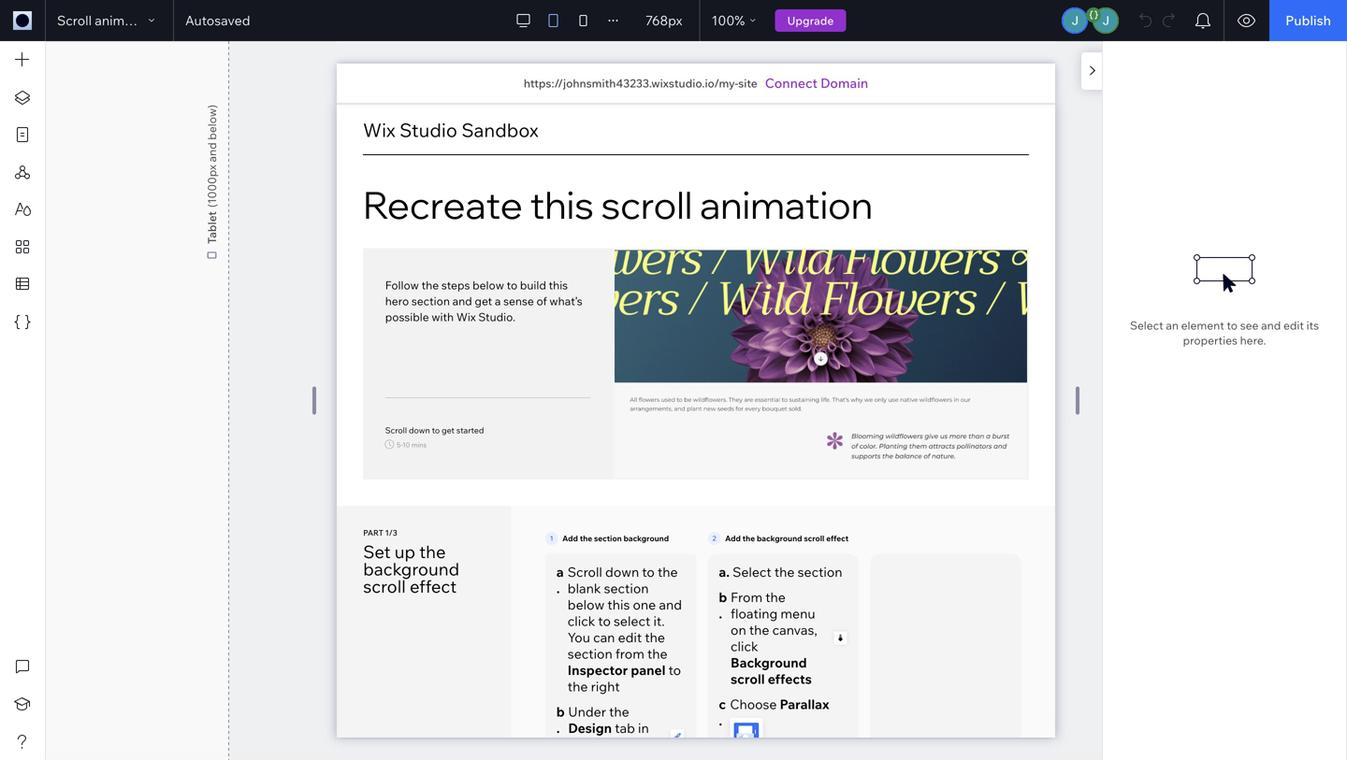 Task type: locate. For each thing, give the bounding box(es) containing it.
here.
[[1240, 334, 1266, 348]]

publish button
[[1270, 0, 1347, 41]]

1 horizontal spatial avatar image
[[1095, 9, 1117, 32]]

2 avatar image from the left
[[1095, 9, 1117, 32]]

connect
[[765, 75, 818, 91]]

0 horizontal spatial avatar image
[[1064, 9, 1086, 32]]

domain
[[821, 75, 868, 91]]

100
[[712, 12, 735, 29]]

avatar image
[[1064, 9, 1086, 32], [1095, 9, 1117, 32]]

px
[[668, 12, 682, 29]]

an
[[1166, 319, 1179, 333]]

1 avatar image from the left
[[1064, 9, 1086, 32]]

https://johnsmith43233.wixstudio.io/my-
[[524, 76, 738, 90]]

element
[[1181, 319, 1224, 333]]

select an element to see and edit its properties here.
[[1130, 319, 1319, 348]]

select
[[1130, 319, 1163, 333]]

publish
[[1286, 12, 1331, 29]]

to
[[1227, 319, 1238, 333]]

https://johnsmith43233.wixstudio.io/my-site connect domain
[[524, 75, 868, 91]]



Task type: describe. For each thing, give the bounding box(es) containing it.
connect domain button
[[765, 74, 868, 93]]

edit
[[1283, 319, 1304, 333]]

autosaved
[[185, 12, 250, 29]]

768 px
[[645, 12, 682, 29]]

properties
[[1183, 334, 1238, 348]]

768
[[645, 12, 668, 29]]

%
[[735, 12, 745, 29]]

see
[[1240, 319, 1259, 333]]

100 %
[[712, 12, 745, 29]]

and
[[1261, 319, 1281, 333]]

its
[[1307, 319, 1319, 333]]

site
[[738, 76, 758, 90]]



Task type: vqa. For each thing, say whether or not it's contained in the screenshot.
Regular
no



